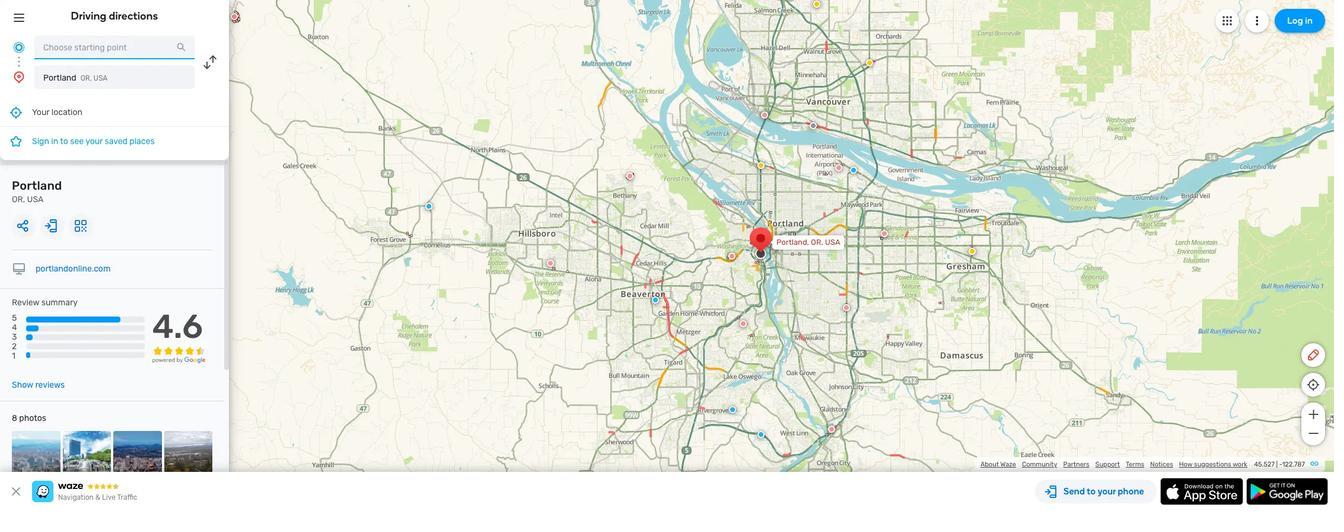 Task type: vqa. For each thing, say whether or not it's contained in the screenshot.
Angeles
no



Task type: locate. For each thing, give the bounding box(es) containing it.
partners
[[1063, 461, 1090, 469]]

3
[[12, 332, 17, 342]]

1
[[12, 351, 15, 362]]

0 horizontal spatial usa
[[27, 195, 43, 205]]

0 vertical spatial portland or, usa
[[43, 73, 108, 83]]

computer image
[[12, 262, 26, 276]]

hazard image
[[758, 162, 765, 169], [969, 248, 976, 255]]

image 4 of portland, portland image
[[164, 431, 212, 480]]

portlandonline.com
[[36, 264, 111, 274]]

0 horizontal spatial hazard image
[[813, 1, 820, 8]]

summary
[[41, 298, 78, 308]]

waze
[[1001, 461, 1016, 469]]

notices
[[1150, 461, 1173, 469]]

0 vertical spatial or,
[[80, 74, 92, 82]]

community
[[1022, 461, 1057, 469]]

0 vertical spatial usa
[[93, 74, 108, 82]]

1 horizontal spatial police image
[[850, 167, 857, 174]]

police image
[[425, 203, 432, 210], [729, 406, 736, 413], [758, 431, 765, 438]]

or, down star image
[[12, 195, 25, 205]]

usa
[[93, 74, 108, 82], [27, 195, 43, 205], [825, 238, 840, 247]]

2 horizontal spatial police image
[[758, 431, 765, 438]]

1 vertical spatial hazard image
[[969, 248, 976, 255]]

0 horizontal spatial or,
[[12, 195, 25, 205]]

4
[[12, 323, 17, 333]]

1 vertical spatial hazard image
[[866, 59, 873, 66]]

partners link
[[1063, 461, 1090, 469]]

2 horizontal spatial usa
[[825, 238, 840, 247]]

police image
[[850, 167, 857, 174], [652, 297, 659, 304]]

5 4 3 2 1
[[12, 313, 17, 362]]

1 horizontal spatial or,
[[80, 74, 92, 82]]

2 horizontal spatial or,
[[811, 238, 823, 247]]

1 vertical spatial police image
[[729, 406, 736, 413]]

8
[[12, 414, 17, 424]]

zoom in image
[[1306, 408, 1321, 422]]

notices link
[[1150, 461, 1173, 469]]

portland,
[[777, 238, 809, 247]]

current location image
[[12, 40, 26, 55]]

5
[[12, 313, 17, 323]]

support
[[1095, 461, 1120, 469]]

image 3 of portland, portland image
[[113, 431, 162, 480]]

1 vertical spatial or,
[[12, 195, 25, 205]]

road closed image
[[761, 112, 768, 119], [881, 230, 888, 237], [728, 253, 736, 260], [547, 260, 554, 267], [828, 426, 835, 433]]

hazard image
[[813, 1, 820, 8], [866, 59, 873, 66]]

recenter image
[[9, 105, 23, 120]]

Choose starting point text field
[[34, 36, 195, 59]]

or, down choose starting point text box
[[80, 74, 92, 82]]

1 vertical spatial usa
[[27, 195, 43, 205]]

support link
[[1095, 461, 1120, 469]]

road closed image
[[231, 13, 238, 20], [835, 164, 842, 171], [626, 173, 634, 180], [843, 304, 850, 311], [740, 320, 747, 327]]

-
[[1279, 461, 1282, 469]]

how
[[1179, 461, 1193, 469]]

x image
[[9, 485, 23, 499]]

list box
[[0, 98, 229, 160]]

1 horizontal spatial hazard image
[[866, 59, 873, 66]]

1 vertical spatial portland or, usa
[[12, 179, 62, 205]]

0 vertical spatial hazard image
[[758, 162, 765, 169]]

portland right location image
[[43, 73, 76, 83]]

portland
[[43, 73, 76, 83], [12, 179, 62, 193]]

portland or, usa down star image
[[12, 179, 62, 205]]

photos
[[19, 414, 46, 424]]

or,
[[80, 74, 92, 82], [12, 195, 25, 205], [811, 238, 823, 247]]

portland down star image
[[12, 179, 62, 193]]

portland or, usa down choose starting point text box
[[43, 73, 108, 83]]

0 vertical spatial portland
[[43, 73, 76, 83]]

0 horizontal spatial police image
[[425, 203, 432, 210]]

1 vertical spatial police image
[[652, 297, 659, 304]]

about waze link
[[981, 461, 1016, 469]]

work
[[1233, 461, 1248, 469]]

45.527 | -122.787
[[1254, 461, 1305, 469]]

2 vertical spatial usa
[[825, 238, 840, 247]]

0 vertical spatial hazard image
[[813, 1, 820, 8]]

or, right portland, on the right top
[[811, 238, 823, 247]]

portland or, usa
[[43, 73, 108, 83], [12, 179, 62, 205]]

location image
[[12, 70, 26, 84]]

0 vertical spatial police image
[[850, 167, 857, 174]]



Task type: describe. For each thing, give the bounding box(es) containing it.
|
[[1276, 461, 1278, 469]]

community link
[[1022, 461, 1057, 469]]

star image
[[9, 134, 23, 148]]

terms link
[[1126, 461, 1144, 469]]

link image
[[1310, 459, 1319, 469]]

about
[[981, 461, 999, 469]]

zoom out image
[[1306, 427, 1321, 441]]

accident image
[[810, 122, 817, 129]]

1 vertical spatial portland
[[12, 179, 62, 193]]

reviews
[[35, 380, 65, 390]]

0 horizontal spatial police image
[[652, 297, 659, 304]]

show reviews
[[12, 380, 65, 390]]

directions
[[109, 9, 158, 23]]

review summary
[[12, 298, 78, 308]]

show
[[12, 380, 33, 390]]

122.787
[[1282, 461, 1305, 469]]

navigation & live traffic
[[58, 494, 137, 502]]

image 1 of portland, portland image
[[12, 431, 60, 480]]

2 vertical spatial or,
[[811, 238, 823, 247]]

portland, or, usa
[[777, 238, 840, 247]]

1 horizontal spatial usa
[[93, 74, 108, 82]]

traffic
[[117, 494, 137, 502]]

2
[[12, 342, 17, 352]]

pencil image
[[1306, 348, 1321, 362]]

45.527
[[1254, 461, 1275, 469]]

&
[[95, 494, 100, 502]]

8 photos
[[12, 414, 46, 424]]

4.6
[[152, 307, 203, 346]]

0 vertical spatial police image
[[425, 203, 432, 210]]

terms
[[1126, 461, 1144, 469]]

1 horizontal spatial police image
[[729, 406, 736, 413]]

0 horizontal spatial hazard image
[[758, 162, 765, 169]]

2 vertical spatial police image
[[758, 431, 765, 438]]

about waze community partners support terms notices how suggestions work
[[981, 461, 1248, 469]]

how suggestions work link
[[1179, 461, 1248, 469]]

live
[[102, 494, 116, 502]]

driving
[[71, 9, 106, 23]]

portlandonline.com link
[[36, 264, 111, 274]]

suggestions
[[1194, 461, 1231, 469]]

review
[[12, 298, 39, 308]]

driving directions
[[71, 9, 158, 23]]

navigation
[[58, 494, 94, 502]]

1 horizontal spatial hazard image
[[969, 248, 976, 255]]

image 2 of portland, portland image
[[63, 431, 111, 480]]



